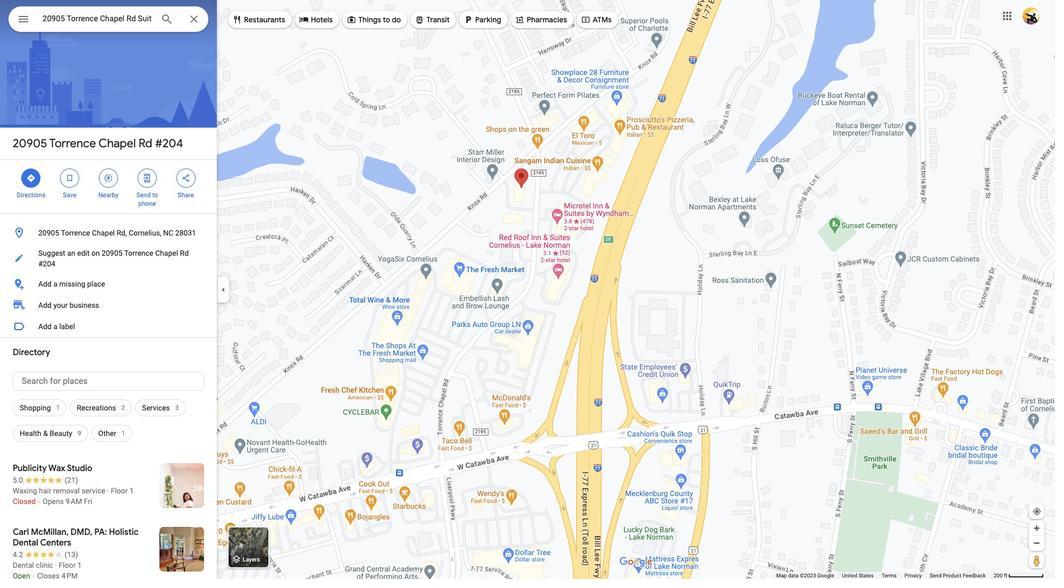 Task type: vqa. For each thing, say whether or not it's contained in the screenshot.


Task type: locate. For each thing, give the bounding box(es) containing it.
save
[[63, 191, 77, 199]]

torrence down cornelius,
[[124, 249, 153, 257]]

a inside add a missing place button
[[53, 280, 57, 288]]

1 vertical spatial #204
[[38, 260, 55, 268]]

ft
[[1005, 573, 1008, 579]]

torrence up ''
[[49, 136, 96, 151]]

 things to do
[[347, 14, 401, 26]]

(21)
[[65, 476, 78, 485]]

shopping
[[20, 404, 51, 412]]

rd down 28031
[[180, 249, 189, 257]]

None field
[[43, 12, 152, 25]]

1 right 'service'
[[130, 487, 134, 495]]

carl
[[13, 527, 29, 538]]

rd up 
[[139, 136, 152, 151]]

floor down (13)
[[59, 561, 76, 570]]

a left missing at the left top
[[53, 280, 57, 288]]

footer containing map data ©2023 google
[[777, 572, 994, 579]]

1 vertical spatial dental
[[13, 561, 34, 570]]

#204 up 
[[155, 136, 183, 151]]

footer
[[777, 572, 994, 579]]

· right clinic
[[55, 561, 57, 570]]

1 vertical spatial rd
[[180, 249, 189, 257]]

torrence up an
[[61, 229, 90, 237]]

1 right shopping
[[56, 404, 60, 412]]

actions for 20905 torrence chapel rd #204 region
[[0, 160, 217, 213]]

20905 right on
[[102, 249, 123, 257]]

· inside waxing hair removal service · floor 1 closed ⋅ opens 9 am fri
[[107, 487, 109, 495]]

send inside send to phone
[[136, 191, 151, 199]]

send left product
[[930, 573, 942, 579]]

dental
[[13, 538, 38, 548], [13, 561, 34, 570]]

terms
[[882, 573, 897, 579]]

1 add from the top
[[38, 280, 52, 288]]

2 dental from the top
[[13, 561, 34, 570]]

1 horizontal spatial send
[[930, 573, 942, 579]]

1 horizontal spatial to
[[383, 15, 390, 24]]

(13)
[[65, 550, 78, 559]]

1 inside shopping 1
[[56, 404, 60, 412]]

beauty
[[50, 429, 72, 438]]

suggest an edit on 20905 torrence chapel rd #204 button
[[0, 244, 217, 273]]

torrence inside the suggest an edit on 20905 torrence chapel rd #204
[[124, 249, 153, 257]]

1 vertical spatial torrence
[[61, 229, 90, 237]]

2 vertical spatial torrence
[[124, 249, 153, 257]]

services 3
[[142, 404, 179, 412]]

to inside  things to do
[[383, 15, 390, 24]]

send for send to phone
[[136, 191, 151, 199]]

a inside add a label button
[[53, 322, 57, 331]]

0 vertical spatial chapel
[[99, 136, 136, 151]]


[[104, 172, 113, 184]]

2 vertical spatial add
[[38, 322, 52, 331]]

· right 'service'
[[107, 487, 109, 495]]

©2023
[[800, 573, 817, 579]]

suggest an edit on 20905 torrence chapel rd #204
[[38, 249, 189, 268]]

privacy
[[905, 573, 922, 579]]

1 vertical spatial floor
[[59, 561, 76, 570]]

add your business
[[38, 301, 99, 310]]


[[232, 14, 242, 26]]

dental up the 4.2
[[13, 538, 38, 548]]

add a missing place
[[38, 280, 105, 288]]

1 vertical spatial to
[[152, 191, 158, 199]]

0 horizontal spatial #204
[[38, 260, 55, 268]]

other
[[98, 429, 116, 438]]

none text field inside 20905 torrence chapel rd #204 main content
[[13, 372, 204, 391]]

chapel down nc at left
[[155, 249, 178, 257]]

20905 up suggest
[[38, 229, 59, 237]]

0 vertical spatial dental
[[13, 538, 38, 548]]

google account: ben nelson  
(ben.nelson1980@gmail.com) image
[[1023, 7, 1040, 24]]

a left the label
[[53, 322, 57, 331]]

torrence for 20905 torrence chapel rd, cornelius, nc 28031
[[61, 229, 90, 237]]

torrence for 20905 torrence chapel rd #204
[[49, 136, 96, 151]]

0 vertical spatial #204
[[155, 136, 183, 151]]

0 vertical spatial ·
[[107, 487, 109, 495]]

1 vertical spatial chapel
[[92, 229, 115, 237]]

chapel for rd
[[99, 136, 136, 151]]

 search field
[[9, 6, 208, 34]]

1 vertical spatial send
[[930, 573, 942, 579]]

google maps element
[[0, 0, 1056, 579]]

layers
[[243, 557, 260, 563]]

waxing hair removal service · floor 1 closed ⋅ opens 9 am fri
[[13, 487, 134, 506]]

None text field
[[13, 372, 204, 391]]

add inside "link"
[[38, 301, 52, 310]]

a for missing
[[53, 280, 57, 288]]

footer inside google maps element
[[777, 572, 994, 579]]

closed
[[13, 497, 36, 506]]

place
[[87, 280, 105, 288]]

chapel up 
[[99, 136, 136, 151]]


[[515, 14, 525, 26]]

cornelius,
[[129, 229, 161, 237]]

5.0
[[13, 476, 23, 485]]

1 dental from the top
[[13, 538, 38, 548]]

1 vertical spatial a
[[53, 322, 57, 331]]

20905 for 20905 torrence chapel rd, cornelius, nc 28031
[[38, 229, 59, 237]]

0 vertical spatial add
[[38, 280, 52, 288]]

a for label
[[53, 322, 57, 331]]

1 horizontal spatial rd
[[180, 249, 189, 257]]

0 vertical spatial 20905
[[13, 136, 47, 151]]

1 right other
[[122, 430, 125, 437]]

0 vertical spatial floor
[[111, 487, 128, 495]]

send
[[136, 191, 151, 199], [930, 573, 942, 579]]

0 horizontal spatial send
[[136, 191, 151, 199]]

add inside button
[[38, 322, 52, 331]]

send inside "button"
[[930, 573, 942, 579]]


[[65, 172, 75, 184]]

service
[[82, 487, 105, 495]]

an
[[67, 249, 75, 257]]

send up phone
[[136, 191, 151, 199]]

#204
[[155, 136, 183, 151], [38, 260, 55, 268]]

chapel left rd,
[[92, 229, 115, 237]]

pa:
[[94, 527, 107, 538]]

add for add a label
[[38, 322, 52, 331]]

other 1
[[98, 429, 125, 438]]

send product feedback button
[[930, 572, 986, 579]]

privacy button
[[905, 572, 922, 579]]

add
[[38, 280, 52, 288], [38, 301, 52, 310], [38, 322, 52, 331]]

1 vertical spatial 20905
[[38, 229, 59, 237]]

2 vertical spatial 20905
[[102, 249, 123, 257]]


[[17, 12, 30, 27]]

0 vertical spatial a
[[53, 280, 57, 288]]

2 a from the top
[[53, 322, 57, 331]]

·
[[107, 487, 109, 495], [55, 561, 57, 570]]

to left do
[[383, 15, 390, 24]]

centers
[[40, 538, 71, 548]]

20905 inside the suggest an edit on 20905 torrence chapel rd #204
[[102, 249, 123, 257]]

1 a from the top
[[53, 280, 57, 288]]

4.2
[[13, 550, 23, 559]]

3
[[175, 404, 179, 412]]

to inside send to phone
[[152, 191, 158, 199]]

20905 torrence chapel rd, cornelius, nc 28031
[[38, 229, 196, 237]]


[[181, 172, 191, 184]]

add left your
[[38, 301, 52, 310]]

0 vertical spatial to
[[383, 15, 390, 24]]

states
[[859, 573, 874, 579]]

directions
[[17, 191, 45, 199]]

9
[[78, 430, 81, 437]]

 parking
[[464, 14, 502, 26]]

floor
[[111, 487, 128, 495], [59, 561, 76, 570]]

20905 up  at left top
[[13, 136, 47, 151]]

add left missing at the left top
[[38, 280, 52, 288]]

28031
[[175, 229, 196, 237]]

feedback
[[963, 573, 986, 579]]

0 horizontal spatial to
[[152, 191, 158, 199]]

share
[[178, 191, 194, 199]]

3 add from the top
[[38, 322, 52, 331]]

add inside button
[[38, 280, 52, 288]]

none field inside 20905 torrence chapel rd suite 204, cornelius, nc 28031 field
[[43, 12, 152, 25]]

4.2 stars 13 reviews image
[[13, 549, 78, 560]]

1 inside other 1
[[122, 430, 125, 437]]

2 add from the top
[[38, 301, 52, 310]]

add left the label
[[38, 322, 52, 331]]

hair
[[39, 487, 51, 495]]

200 ft button
[[994, 573, 1045, 579]]

0 horizontal spatial floor
[[59, 561, 76, 570]]

floor right 'service'
[[111, 487, 128, 495]]

nc
[[163, 229, 173, 237]]

2 vertical spatial chapel
[[155, 249, 178, 257]]

atms
[[593, 15, 612, 24]]

add for add a missing place
[[38, 280, 52, 288]]

0 horizontal spatial ·
[[55, 561, 57, 570]]

0 vertical spatial send
[[136, 191, 151, 199]]

health & beauty 9
[[20, 429, 81, 438]]

#204 down suggest
[[38, 260, 55, 268]]

to
[[383, 15, 390, 24], [152, 191, 158, 199]]

recreations
[[77, 404, 116, 412]]

product
[[944, 573, 962, 579]]

1 horizontal spatial ·
[[107, 487, 109, 495]]

0 vertical spatial torrence
[[49, 136, 96, 151]]

rd
[[139, 136, 152, 151], [180, 249, 189, 257]]

rd inside the suggest an edit on 20905 torrence chapel rd #204
[[180, 249, 189, 257]]

to up phone
[[152, 191, 158, 199]]

pharmacies
[[527, 15, 567, 24]]

do
[[392, 15, 401, 24]]

removal
[[53, 487, 80, 495]]

1 horizontal spatial #204
[[155, 136, 183, 151]]

1 vertical spatial add
[[38, 301, 52, 310]]

dental down the 4.2
[[13, 561, 34, 570]]

dmd,
[[71, 527, 92, 538]]

a
[[53, 280, 57, 288], [53, 322, 57, 331]]

0 horizontal spatial rd
[[139, 136, 152, 151]]

1 horizontal spatial floor
[[111, 487, 128, 495]]

show your location image
[[1033, 507, 1042, 516]]



Task type: describe. For each thing, give the bounding box(es) containing it.
1 vertical spatial ·
[[55, 561, 57, 570]]

add a label button
[[0, 316, 217, 337]]

⋅
[[37, 497, 41, 506]]

publicity wax studio
[[13, 463, 92, 474]]

add your business link
[[0, 295, 217, 316]]

carl mcmillan, dmd, pa: holistic dental centers
[[13, 527, 139, 548]]

terms button
[[882, 572, 897, 579]]

united states
[[843, 573, 874, 579]]

map data ©2023 google
[[777, 573, 835, 579]]

20905 Torrence Chapel Rd Suite 204, Cornelius, NC 28031 field
[[9, 6, 208, 32]]

20905 torrence chapel rd, cornelius, nc 28031 button
[[0, 222, 217, 244]]

data
[[789, 573, 799, 579]]

restaurants
[[244, 15, 285, 24]]

studio
[[67, 463, 92, 474]]

map
[[777, 573, 787, 579]]

edit
[[77, 249, 90, 257]]

 atms
[[581, 14, 612, 26]]

20905 torrence chapel rd #204 main content
[[0, 0, 217, 579]]

zoom in image
[[1033, 524, 1041, 532]]

20905 torrence chapel rd #204
[[13, 136, 183, 151]]

dental inside carl mcmillan, dmd, pa: holistic dental centers
[[13, 538, 38, 548]]

waxing
[[13, 487, 37, 495]]

parking
[[476, 15, 502, 24]]

rd,
[[117, 229, 127, 237]]

holistic
[[109, 527, 139, 538]]

2
[[121, 404, 125, 412]]


[[581, 14, 591, 26]]

#204 inside the suggest an edit on 20905 torrence chapel rd #204
[[38, 260, 55, 268]]

shopping 1
[[20, 404, 60, 412]]

floor inside waxing hair removal service · floor 1 closed ⋅ opens 9 am fri
[[111, 487, 128, 495]]

fri
[[84, 497, 92, 506]]

google
[[818, 573, 835, 579]]


[[347, 14, 356, 26]]

health
[[20, 429, 41, 438]]

9 am
[[66, 497, 82, 506]]

1 inside waxing hair removal service · floor 1 closed ⋅ opens 9 am fri
[[130, 487, 134, 495]]

mcmillan,
[[31, 527, 69, 538]]


[[299, 14, 309, 26]]

nearby
[[98, 191, 119, 199]]

send product feedback
[[930, 573, 986, 579]]

label
[[59, 322, 75, 331]]

publicity
[[13, 463, 47, 474]]

missing
[[59, 280, 85, 288]]

services
[[142, 404, 170, 412]]

&
[[43, 429, 48, 438]]

 button
[[9, 6, 38, 34]]

united states button
[[843, 572, 874, 579]]

chapel for rd,
[[92, 229, 115, 237]]

add a missing place button
[[0, 273, 217, 295]]

opens
[[43, 497, 64, 506]]

200
[[994, 573, 1003, 579]]

20905 for 20905 torrence chapel rd #204
[[13, 136, 47, 151]]

send for send product feedback
[[930, 573, 942, 579]]


[[415, 14, 425, 26]]

suggest
[[38, 249, 65, 257]]


[[464, 14, 473, 26]]

on
[[91, 249, 100, 257]]

5.0 stars 21 reviews image
[[13, 475, 78, 486]]

directory
[[13, 347, 50, 358]]

200 ft
[[994, 573, 1008, 579]]


[[142, 172, 152, 184]]

united
[[843, 573, 858, 579]]

 pharmacies
[[515, 14, 567, 26]]

1 down (13)
[[78, 561, 82, 570]]

send to phone
[[136, 191, 158, 207]]

recreations 2
[[77, 404, 125, 412]]

add a label
[[38, 322, 75, 331]]

0 vertical spatial rd
[[139, 136, 152, 151]]


[[26, 172, 36, 184]]

hotels
[[311, 15, 333, 24]]

show street view coverage image
[[1030, 553, 1045, 569]]

collapse side panel image
[[218, 284, 229, 295]]

add for add your business
[[38, 301, 52, 310]]

 hotels
[[299, 14, 333, 26]]

chapel inside the suggest an edit on 20905 torrence chapel rd #204
[[155, 249, 178, 257]]

zoom out image
[[1033, 539, 1041, 547]]



